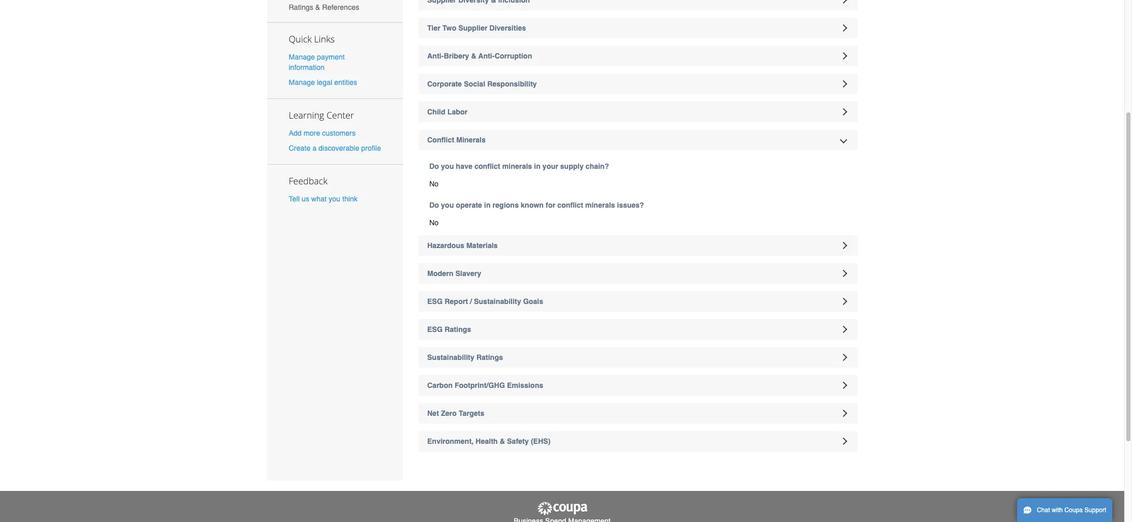 Task type: describe. For each thing, give the bounding box(es) containing it.
create
[[289, 144, 311, 152]]

ratings & references
[[289, 3, 359, 11]]

child labor heading
[[419, 102, 858, 122]]

diversities
[[490, 24, 526, 32]]

bribery
[[444, 52, 469, 60]]

supplier
[[459, 24, 488, 32]]

net zero targets
[[428, 409, 485, 418]]

minerals
[[457, 136, 486, 144]]

environment, health & safety (ehs)
[[428, 437, 551, 446]]

for
[[546, 201, 556, 209]]

create a discoverable profile
[[289, 144, 381, 152]]

discoverable
[[319, 144, 359, 152]]

chain?
[[586, 162, 609, 170]]

ratings & references link
[[267, 0, 403, 17]]

quick
[[289, 32, 312, 45]]

corporate social responsibility button
[[419, 74, 858, 94]]

feedback
[[289, 175, 328, 187]]

net
[[428, 409, 439, 418]]

2 anti- from the left
[[479, 52, 495, 60]]

zero
[[441, 409, 457, 418]]

emissions
[[507, 381, 544, 390]]

anti-bribery & anti-corruption
[[428, 52, 532, 60]]

sustainability ratings
[[428, 353, 503, 362]]

chat with coupa support
[[1038, 507, 1107, 514]]

ratings for esg
[[445, 325, 471, 334]]

create a discoverable profile link
[[289, 144, 381, 152]]

net zero targets heading
[[419, 403, 858, 424]]

/
[[470, 297, 472, 306]]

modern slavery button
[[419, 263, 858, 284]]

tier two supplier diversities
[[428, 24, 526, 32]]

with
[[1052, 507, 1063, 514]]

carbon footprint/ghg emissions button
[[419, 375, 858, 396]]

center
[[327, 109, 354, 121]]

manage legal entities link
[[289, 78, 357, 87]]

corporate
[[428, 80, 462, 88]]

do you operate in regions known for conflict minerals issues?
[[430, 201, 644, 209]]

more
[[304, 129, 320, 137]]

0 horizontal spatial minerals
[[503, 162, 532, 170]]

regions
[[493, 201, 519, 209]]

social
[[464, 80, 486, 88]]

1 horizontal spatial minerals
[[586, 201, 615, 209]]

manage payment information link
[[289, 53, 345, 71]]

1 vertical spatial conflict
[[558, 201, 584, 209]]

corporate social responsibility
[[428, 80, 537, 88]]

us
[[302, 195, 309, 203]]

operate
[[456, 201, 482, 209]]

you inside 'button'
[[329, 195, 341, 203]]

two
[[443, 24, 457, 32]]

add
[[289, 129, 302, 137]]

health
[[476, 437, 498, 446]]

environment, health & safety (ehs) heading
[[419, 431, 858, 452]]

profile
[[361, 144, 381, 152]]

conflict
[[428, 136, 455, 144]]

do for do you have conflict minerals in your supply chain?
[[430, 162, 439, 170]]

anti-bribery & anti-corruption heading
[[419, 46, 858, 66]]

0 horizontal spatial conflict
[[475, 162, 501, 170]]

coupa
[[1065, 507, 1084, 514]]

carbon
[[428, 381, 453, 390]]

manage for manage legal entities
[[289, 78, 315, 87]]

footprint/ghg
[[455, 381, 505, 390]]

tell us what you think
[[289, 195, 358, 203]]

slavery
[[456, 269, 482, 278]]

child
[[428, 108, 446, 116]]

chat with coupa support button
[[1018, 498, 1113, 522]]

esg ratings heading
[[419, 319, 858, 340]]

0 horizontal spatial in
[[484, 201, 491, 209]]

esg report / sustainability goals button
[[419, 291, 858, 312]]

esg for esg report / sustainability goals
[[428, 297, 443, 306]]

child labor
[[428, 108, 468, 116]]

esg ratings
[[428, 325, 471, 334]]

1 horizontal spatial in
[[534, 162, 541, 170]]

add more customers
[[289, 129, 356, 137]]

do you have conflict minerals in your supply chain?
[[430, 162, 609, 170]]



Task type: locate. For each thing, give the bounding box(es) containing it.
0 horizontal spatial anti-
[[428, 52, 444, 60]]

conflict
[[475, 162, 501, 170], [558, 201, 584, 209]]

0 vertical spatial sustainability
[[474, 297, 521, 306]]

entities
[[334, 78, 357, 87]]

1 manage from the top
[[289, 53, 315, 61]]

have
[[456, 162, 473, 170]]

2 manage from the top
[[289, 78, 315, 87]]

labor
[[448, 108, 468, 116]]

1 vertical spatial in
[[484, 201, 491, 209]]

1 vertical spatial sustainability
[[428, 353, 475, 362]]

hazardous materials
[[428, 241, 498, 250]]

0 horizontal spatial ratings
[[289, 3, 313, 11]]

minerals
[[503, 162, 532, 170], [586, 201, 615, 209]]

1 vertical spatial manage
[[289, 78, 315, 87]]

1 anti- from the left
[[428, 52, 444, 60]]

think
[[343, 195, 358, 203]]

heading
[[419, 0, 858, 10]]

1 vertical spatial esg
[[428, 325, 443, 334]]

sustainability right /
[[474, 297, 521, 306]]

corporate social responsibility heading
[[419, 74, 858, 94]]

manage for manage payment information
[[289, 53, 315, 61]]

tell us what you think button
[[289, 194, 358, 204]]

1 vertical spatial no
[[430, 219, 439, 227]]

learning
[[289, 109, 324, 121]]

carbon footprint/ghg emissions
[[428, 381, 544, 390]]

2 horizontal spatial ratings
[[477, 353, 503, 362]]

esg inside 'dropdown button'
[[428, 325, 443, 334]]

& for anti-
[[471, 52, 477, 60]]

hazardous materials heading
[[419, 235, 858, 256]]

do left operate
[[430, 201, 439, 209]]

0 vertical spatial &
[[315, 3, 320, 11]]

manage down information
[[289, 78, 315, 87]]

environment,
[[428, 437, 474, 446]]

(ehs)
[[531, 437, 551, 446]]

1 do from the top
[[430, 162, 439, 170]]

in left your
[[534, 162, 541, 170]]

chat
[[1038, 507, 1051, 514]]

you right what
[[329, 195, 341, 203]]

1 vertical spatial do
[[430, 201, 439, 209]]

1 horizontal spatial anti-
[[479, 52, 495, 60]]

corruption
[[495, 52, 532, 60]]

tier
[[428, 24, 441, 32]]

1 horizontal spatial &
[[471, 52, 477, 60]]

tier two supplier diversities heading
[[419, 18, 858, 38]]

esg inside dropdown button
[[428, 297, 443, 306]]

modern slavery heading
[[419, 263, 858, 284]]

esg left report at the left of the page
[[428, 297, 443, 306]]

0 vertical spatial do
[[430, 162, 439, 170]]

& for environment,
[[500, 437, 505, 446]]

no down the conflict
[[430, 180, 439, 188]]

0 horizontal spatial &
[[315, 3, 320, 11]]

2 horizontal spatial &
[[500, 437, 505, 446]]

& left references
[[315, 3, 320, 11]]

conflict right for
[[558, 201, 584, 209]]

esg
[[428, 297, 443, 306], [428, 325, 443, 334]]

do
[[430, 162, 439, 170], [430, 201, 439, 209]]

tier two supplier diversities button
[[419, 18, 858, 38]]

ratings for sustainability
[[477, 353, 503, 362]]

links
[[314, 32, 335, 45]]

1 horizontal spatial ratings
[[445, 325, 471, 334]]

tell
[[289, 195, 300, 203]]

child labor button
[[419, 102, 858, 122]]

& right bribery
[[471, 52, 477, 60]]

0 vertical spatial manage
[[289, 53, 315, 61]]

no up hazardous
[[430, 219, 439, 227]]

your
[[543, 162, 559, 170]]

minerals left your
[[503, 162, 532, 170]]

ratings up carbon footprint/ghg emissions
[[477, 353, 503, 362]]

esg up sustainability ratings
[[428, 325, 443, 334]]

0 vertical spatial conflict
[[475, 162, 501, 170]]

2 vertical spatial ratings
[[477, 353, 503, 362]]

anti- down tier
[[428, 52, 444, 60]]

2 do from the top
[[430, 201, 439, 209]]

sustainability ratings button
[[419, 347, 858, 368]]

you
[[441, 162, 454, 170], [329, 195, 341, 203], [441, 201, 454, 209]]

esg for esg ratings
[[428, 325, 443, 334]]

net zero targets button
[[419, 403, 858, 424]]

conflict right the have at the left top
[[475, 162, 501, 170]]

modern
[[428, 269, 454, 278]]

2 no from the top
[[430, 219, 439, 227]]

targets
[[459, 409, 485, 418]]

manage payment information
[[289, 53, 345, 71]]

1 vertical spatial &
[[471, 52, 477, 60]]

in right operate
[[484, 201, 491, 209]]

goals
[[523, 297, 544, 306]]

sustainability
[[474, 297, 521, 306], [428, 353, 475, 362]]

manage
[[289, 53, 315, 61], [289, 78, 315, 87]]

what
[[311, 195, 327, 203]]

anti-
[[428, 52, 444, 60], [479, 52, 495, 60]]

ratings inside ratings & references "link"
[[289, 3, 313, 11]]

esg report / sustainability goals
[[428, 297, 544, 306]]

payment
[[317, 53, 345, 61]]

you for do you have conflict minerals in your supply chain?
[[441, 162, 454, 170]]

hazardous
[[428, 241, 465, 250]]

ratings inside esg ratings 'dropdown button'
[[445, 325, 471, 334]]

ratings
[[289, 3, 313, 11], [445, 325, 471, 334], [477, 353, 503, 362]]

2 esg from the top
[[428, 325, 443, 334]]

2 vertical spatial &
[[500, 437, 505, 446]]

& inside "link"
[[315, 3, 320, 11]]

learning center
[[289, 109, 354, 121]]

supply
[[561, 162, 584, 170]]

manage legal entities
[[289, 78, 357, 87]]

1 vertical spatial minerals
[[586, 201, 615, 209]]

quick links
[[289, 32, 335, 45]]

do for do you operate in regions known for conflict minerals issues?
[[430, 201, 439, 209]]

0 vertical spatial esg
[[428, 297, 443, 306]]

1 no from the top
[[430, 180, 439, 188]]

&
[[315, 3, 320, 11], [471, 52, 477, 60], [500, 437, 505, 446]]

sustainability down 'esg ratings'
[[428, 353, 475, 362]]

materials
[[467, 241, 498, 250]]

responsibility
[[488, 80, 537, 88]]

support
[[1085, 507, 1107, 514]]

you left the have at the left top
[[441, 162, 454, 170]]

sustainability ratings heading
[[419, 347, 858, 368]]

conflict minerals heading
[[419, 130, 858, 150]]

& left "safety"
[[500, 437, 505, 446]]

ratings inside the sustainability ratings dropdown button
[[477, 353, 503, 362]]

hazardous materials button
[[419, 235, 858, 256]]

do down the conflict
[[430, 162, 439, 170]]

0 vertical spatial no
[[430, 180, 439, 188]]

in
[[534, 162, 541, 170], [484, 201, 491, 209]]

issues?
[[617, 201, 644, 209]]

anti- up corporate social responsibility
[[479, 52, 495, 60]]

0 vertical spatial minerals
[[503, 162, 532, 170]]

anti-bribery & anti-corruption button
[[419, 46, 858, 66]]

coupa supplier portal image
[[537, 502, 588, 516]]

add more customers link
[[289, 129, 356, 137]]

esg ratings button
[[419, 319, 858, 340]]

information
[[289, 63, 325, 71]]

references
[[322, 3, 359, 11]]

you for do you operate in regions known for conflict minerals issues?
[[441, 201, 454, 209]]

esg report / sustainability goals heading
[[419, 291, 858, 312]]

manage up information
[[289, 53, 315, 61]]

you left operate
[[441, 201, 454, 209]]

a
[[313, 144, 317, 152]]

1 vertical spatial ratings
[[445, 325, 471, 334]]

carbon footprint/ghg emissions heading
[[419, 375, 858, 396]]

known
[[521, 201, 544, 209]]

modern slavery
[[428, 269, 482, 278]]

1 esg from the top
[[428, 297, 443, 306]]

legal
[[317, 78, 332, 87]]

ratings up 'quick'
[[289, 3, 313, 11]]

manage inside manage payment information
[[289, 53, 315, 61]]

ratings down report at the left of the page
[[445, 325, 471, 334]]

safety
[[507, 437, 529, 446]]

environment, health & safety (ehs) button
[[419, 431, 858, 452]]

report
[[445, 297, 468, 306]]

1 horizontal spatial conflict
[[558, 201, 584, 209]]

0 vertical spatial in
[[534, 162, 541, 170]]

conflict minerals button
[[419, 130, 858, 150]]

0 vertical spatial ratings
[[289, 3, 313, 11]]

minerals left 'issues?'
[[586, 201, 615, 209]]



Task type: vqa. For each thing, say whether or not it's contained in the screenshot.
ANTI-BRIBERY & ANTI-CORRUPTION heading
yes



